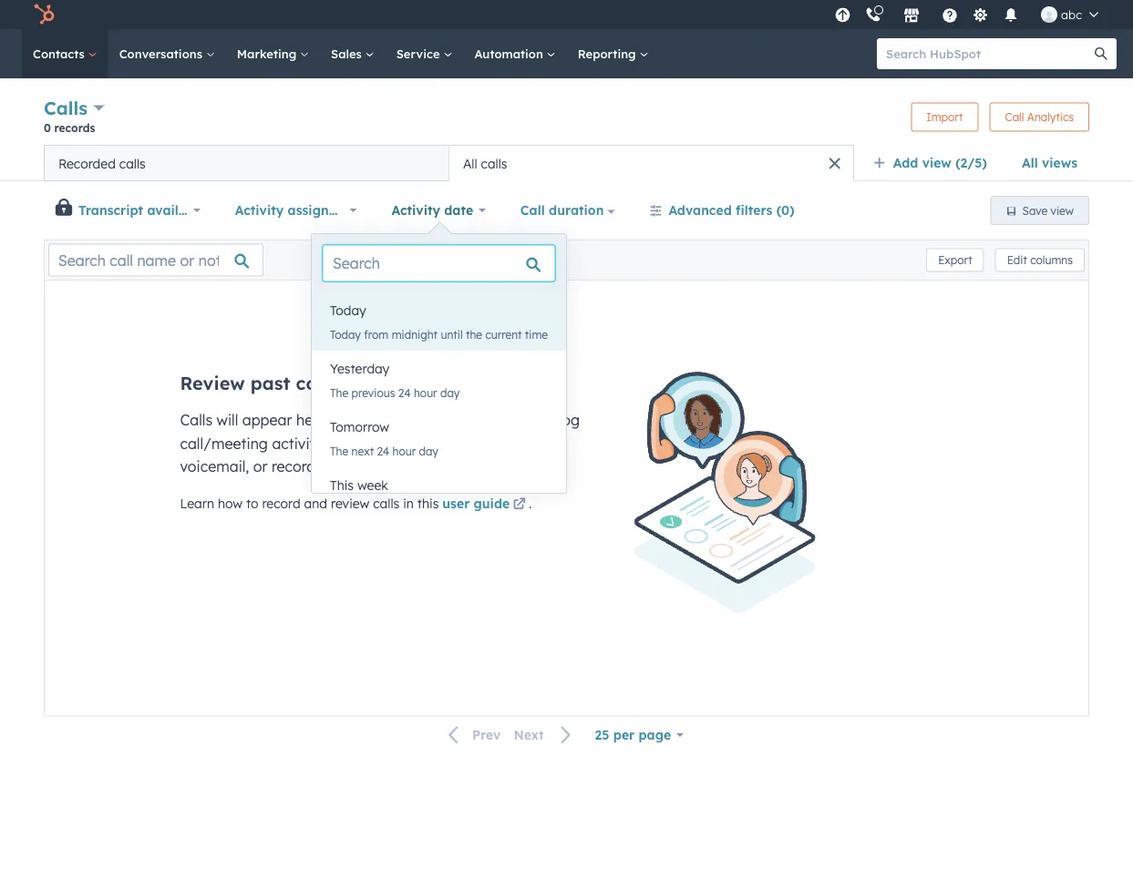 Task type: locate. For each thing, give the bounding box(es) containing it.
notifications image
[[1003, 8, 1020, 25]]

24 right the next
[[377, 445, 390, 458]]

in
[[429, 372, 446, 395], [403, 496, 414, 512]]

1 all from the left
[[1022, 155, 1038, 171]]

export button
[[927, 248, 985, 272]]

day inside yesterday the previous 24 hour day
[[440, 386, 460, 400]]

calls inside , log call/meeting activities, receive an inbound call with a voicemail, or record calls from third parties.
[[320, 458, 350, 476]]

hour
[[414, 386, 437, 400], [393, 445, 416, 458]]

0 vertical spatial in
[[429, 372, 446, 395]]

call inside button
[[521, 202, 545, 218]]

hour inside yesterday the previous 24 hour day
[[414, 386, 437, 400]]

1 horizontal spatial calls
[[180, 411, 213, 429]]

1 horizontal spatial view
[[1051, 204, 1074, 217]]

this
[[417, 496, 439, 512]]

0 vertical spatial from
[[364, 328, 389, 341]]

record inside , log call/meeting activities, receive an inbound call with a voicemail, or record calls from third parties.
[[272, 458, 316, 476]]

yesterday the previous 24 hour day
[[330, 361, 460, 400]]

0 vertical spatial 24
[[398, 386, 411, 400]]

from up week
[[354, 458, 387, 476]]

record left and
[[262, 496, 301, 512]]

calls up activity date 'dropdown button'
[[481, 155, 508, 171]]

today today from midnight until the current time
[[330, 303, 548, 341]]

1 vertical spatial hour
[[393, 445, 416, 458]]

all for all calls
[[463, 155, 477, 171]]

1 horizontal spatial all
[[1022, 155, 1038, 171]]

activity inside activity assigned to popup button
[[235, 202, 284, 218]]

to for assigned
[[349, 202, 362, 218]]

from
[[364, 328, 389, 341], [354, 458, 387, 476]]

view right save in the top right of the page
[[1051, 204, 1074, 217]]

activity for activity assigned to
[[235, 202, 284, 218]]

contacts link
[[22, 29, 108, 78]]

calls right recorded
[[119, 155, 146, 171]]

midnight
[[392, 328, 438, 341]]

hubspot
[[466, 411, 529, 429]]

1 vertical spatial view
[[1051, 204, 1074, 217]]

list box containing today
[[312, 293, 566, 526]]

day
[[440, 386, 460, 400], [419, 445, 439, 458]]

0 horizontal spatial view
[[923, 155, 952, 171]]

0 vertical spatial day
[[440, 386, 460, 400]]

guide
[[474, 496, 510, 512]]

in left this
[[403, 496, 414, 512]]

in up through
[[429, 372, 446, 395]]

import
[[927, 110, 963, 124]]

day up call through hubspot link
[[440, 386, 460, 400]]

0 vertical spatial call
[[373, 411, 399, 429]]

1 horizontal spatial activity
[[392, 202, 440, 218]]

all left "views"
[[1022, 155, 1038, 171]]

from inside today today from midnight until the current time
[[364, 328, 389, 341]]

abc menu
[[830, 0, 1112, 29]]

list box
[[312, 293, 566, 526]]

activities,
[[272, 435, 338, 453]]

activity inside activity date 'dropdown button'
[[392, 202, 440, 218]]

marketing
[[237, 46, 300, 61]]

advanced filters (0) button
[[638, 192, 807, 229]]

all for all views
[[1022, 155, 1038, 171]]

view for add
[[923, 155, 952, 171]]

day inside the tomorrow the next 24 hour day
[[419, 445, 439, 458]]

to
[[349, 202, 362, 218], [246, 496, 259, 512]]

day right an
[[419, 445, 439, 458]]

0
[[44, 121, 51, 134]]

call up an
[[373, 411, 399, 429]]

tomorrow
[[330, 419, 389, 435]]

0 horizontal spatial all
[[463, 155, 477, 171]]

24 inside the tomorrow the next 24 hour day
[[377, 445, 390, 458]]

next button
[[507, 724, 583, 748]]

24 inside yesterday the previous 24 hour day
[[398, 386, 411, 400]]

calls left will
[[180, 411, 213, 429]]

1 vertical spatial from
[[354, 458, 387, 476]]

Search search field
[[323, 245, 555, 282]]

24 for yesterday
[[398, 386, 411, 400]]

Search call name or notes search field
[[48, 244, 264, 277]]

calls inside popup button
[[44, 97, 88, 119]]

1 activity from the left
[[235, 202, 284, 218]]

all inside button
[[463, 155, 477, 171]]

yesterday
[[330, 361, 390, 377]]

record down activities,
[[272, 458, 316, 476]]

all up date
[[463, 155, 477, 171]]

time
[[525, 328, 548, 341]]

the
[[330, 386, 349, 400], [330, 445, 349, 458]]

0 vertical spatial hour
[[414, 386, 437, 400]]

link opens in a new window image
[[513, 495, 526, 517]]

save view button
[[991, 196, 1090, 225]]

inbound
[[416, 435, 472, 453]]

this
[[330, 478, 354, 494]]

day for tomorrow
[[419, 445, 439, 458]]

call left the 'duration' at top
[[521, 202, 545, 218]]

pagination navigation
[[438, 724, 583, 748]]

calls for calls will appear here if you call through hubspot
[[180, 411, 213, 429]]

1 horizontal spatial in
[[429, 372, 446, 395]]

to right assigned
[[349, 202, 362, 218]]

1 vertical spatial calls
[[180, 411, 213, 429]]

0 vertical spatial to
[[349, 202, 362, 218]]

log
[[559, 411, 580, 429]]

automation link
[[464, 29, 567, 78]]

0 vertical spatial call
[[1005, 110, 1024, 124]]

activity assigned to
[[235, 202, 362, 218]]

1 vertical spatial call
[[476, 435, 500, 453]]

1 horizontal spatial to
[[349, 202, 362, 218]]

1 horizontal spatial 24
[[398, 386, 411, 400]]

0 vertical spatial today
[[330, 303, 366, 319]]

2 all from the left
[[463, 155, 477, 171]]

the inside yesterday the previous 24 hour day
[[330, 386, 349, 400]]

to right how
[[246, 496, 259, 512]]

activity left date
[[392, 202, 440, 218]]

hour up through
[[414, 386, 437, 400]]

this week button
[[312, 468, 566, 504]]

calls up 0 records
[[44, 97, 88, 119]]

1 vertical spatial 24
[[377, 445, 390, 458]]

0 vertical spatial the
[[330, 386, 349, 400]]

calling icon button
[[858, 3, 889, 27]]

advanced
[[669, 202, 732, 218]]

today button
[[312, 293, 566, 329]]

calls banner
[[44, 95, 1090, 145]]

hour right receive
[[393, 445, 416, 458]]

25 per page
[[595, 727, 671, 743]]

view inside popup button
[[923, 155, 952, 171]]

0 horizontal spatial call
[[521, 202, 545, 218]]

the up 'if'
[[330, 386, 349, 400]]

1 vertical spatial the
[[330, 445, 349, 458]]

hour for tomorrow
[[393, 445, 416, 458]]

0 vertical spatial calls
[[44, 97, 88, 119]]

from inside , log call/meeting activities, receive an inbound call with a voicemail, or record calls from third parties.
[[354, 458, 387, 476]]

24 right previous
[[398, 386, 411, 400]]

analytics
[[1028, 110, 1074, 124]]

1 vertical spatial in
[[403, 496, 414, 512]]

calls
[[44, 97, 88, 119], [180, 411, 213, 429]]

0 vertical spatial view
[[923, 155, 952, 171]]

activity date
[[392, 202, 473, 218]]

(2/5)
[[956, 155, 987, 171]]

through
[[403, 411, 461, 429]]

receive
[[342, 435, 391, 453]]

0 vertical spatial record
[[272, 458, 316, 476]]

call inside banner
[[1005, 110, 1024, 124]]

0 horizontal spatial to
[[246, 496, 259, 512]]

1 vertical spatial to
[[246, 496, 259, 512]]

the for yesterday
[[330, 386, 349, 400]]

, log call/meeting activities, receive an inbound call with a voicemail, or record calls from third parties.
[[180, 411, 580, 476]]

0 horizontal spatial 24
[[377, 445, 390, 458]]

0 horizontal spatial activity
[[235, 202, 284, 218]]

0 records
[[44, 121, 95, 134]]

1 vertical spatial day
[[419, 445, 439, 458]]

call down hubspot
[[476, 435, 500, 453]]

Search HubSpot search field
[[877, 38, 1101, 69]]

1 vertical spatial call
[[521, 202, 545, 218]]

1 vertical spatial record
[[262, 496, 301, 512]]

calls
[[119, 155, 146, 171], [481, 155, 508, 171], [320, 458, 350, 476], [373, 496, 400, 512]]

1 horizontal spatial day
[[440, 386, 460, 400]]

hour for yesterday
[[414, 386, 437, 400]]

activity date button
[[380, 192, 498, 229]]

transcript
[[78, 202, 143, 218]]

1 vertical spatial today
[[330, 328, 361, 341]]

add
[[893, 155, 919, 171]]

1 horizontal spatial call
[[1005, 110, 1024, 124]]

view right add
[[923, 155, 952, 171]]

next
[[514, 728, 544, 744]]

voicemail,
[[180, 458, 249, 476]]

record
[[272, 458, 316, 476], [262, 496, 301, 512]]

to inside popup button
[[349, 202, 362, 218]]

records
[[54, 121, 95, 134]]

edit columns button
[[995, 248, 1085, 272]]

calls inside button
[[119, 155, 146, 171]]

1 the from the top
[[330, 386, 349, 400]]

next
[[352, 445, 374, 458]]

call left analytics
[[1005, 110, 1024, 124]]

2 the from the top
[[330, 445, 349, 458]]

and
[[304, 496, 327, 512]]

from up yesterday
[[364, 328, 389, 341]]

0 horizontal spatial call
[[373, 411, 399, 429]]

view inside button
[[1051, 204, 1074, 217]]

the left the next
[[330, 445, 349, 458]]

save
[[1023, 204, 1048, 217]]

here
[[296, 411, 326, 429]]

transcript available button
[[74, 192, 212, 229]]

0 horizontal spatial day
[[419, 445, 439, 458]]

hour inside the tomorrow the next 24 hour day
[[393, 445, 416, 458]]

view for save
[[1051, 204, 1074, 217]]

transcript available
[[78, 202, 206, 218]]

calls will appear here if you call through hubspot
[[180, 411, 529, 429]]

0 horizontal spatial calls
[[44, 97, 88, 119]]

notifications button
[[996, 0, 1027, 29]]

if
[[330, 411, 340, 429]]

1 horizontal spatial call
[[476, 435, 500, 453]]

assigned
[[288, 202, 345, 218]]

activity down recorded calls button
[[235, 202, 284, 218]]

edit columns
[[1007, 253, 1073, 267]]

the inside the tomorrow the next 24 hour day
[[330, 445, 349, 458]]

calling icon image
[[865, 7, 882, 23]]

hubspot link
[[22, 4, 68, 26]]

conversations
[[119, 46, 206, 61]]

2 activity from the left
[[392, 202, 440, 218]]

calls up 'this'
[[320, 458, 350, 476]]

25 per page button
[[583, 717, 696, 754]]

user guide
[[443, 496, 510, 512]]

reporting link
[[567, 29, 660, 78]]

activity
[[235, 202, 284, 218], [392, 202, 440, 218]]

call for call duration
[[521, 202, 545, 218]]

today
[[330, 303, 366, 319], [330, 328, 361, 341]]

service
[[396, 46, 444, 61]]

all views link
[[1010, 145, 1090, 181]]

user guide link
[[443, 495, 529, 517]]



Task type: describe. For each thing, give the bounding box(es) containing it.
edit
[[1007, 253, 1028, 267]]

add view (2/5) button
[[862, 145, 1010, 181]]

advanced filters (0)
[[669, 202, 795, 218]]

review
[[331, 496, 370, 512]]

contacts
[[33, 46, 88, 61]]

conversations link
[[108, 29, 226, 78]]

third
[[391, 458, 423, 476]]

call analytics link
[[990, 103, 1090, 132]]

call duration
[[521, 202, 604, 218]]

automation
[[475, 46, 547, 61]]

add view (2/5)
[[893, 155, 987, 171]]

1 today from the top
[[330, 303, 366, 319]]

upgrade image
[[835, 8, 851, 24]]

upgrade link
[[832, 5, 854, 24]]

conversations
[[296, 372, 423, 395]]

with
[[504, 435, 532, 453]]

call analytics
[[1005, 110, 1074, 124]]

current
[[485, 328, 522, 341]]

learn how to record and review calls in this
[[180, 496, 443, 512]]

previous
[[352, 386, 395, 400]]

date
[[444, 202, 473, 218]]

,
[[551, 411, 555, 429]]

available
[[147, 202, 206, 218]]

review
[[180, 372, 245, 395]]

calls for calls
[[44, 97, 88, 119]]

help image
[[942, 8, 958, 25]]

all views
[[1022, 155, 1078, 171]]

import button
[[911, 103, 979, 132]]

help button
[[935, 0, 966, 29]]

filters
[[736, 202, 773, 218]]

gary orlando image
[[1041, 6, 1058, 23]]

25
[[595, 727, 610, 743]]

recorded
[[58, 155, 116, 171]]

a
[[537, 435, 546, 453]]

service link
[[385, 29, 464, 78]]

abc
[[1061, 7, 1082, 22]]

all calls
[[463, 155, 508, 171]]

this week
[[330, 478, 388, 494]]

2 today from the top
[[330, 328, 361, 341]]

user
[[443, 496, 470, 512]]

duration
[[549, 202, 604, 218]]

columns
[[1031, 253, 1073, 267]]

hubspot image
[[33, 4, 55, 26]]

call inside , log call/meeting activities, receive an inbound call with a voicemail, or record calls from third parties.
[[476, 435, 500, 453]]

24 for tomorrow
[[377, 445, 390, 458]]

to for how
[[246, 496, 259, 512]]

call through hubspot link
[[373, 411, 551, 429]]

you
[[344, 411, 369, 429]]

learn
[[180, 496, 214, 512]]

marketing link
[[226, 29, 320, 78]]

search image
[[1095, 47, 1108, 60]]

calls button
[[44, 95, 104, 121]]

call/meeting
[[180, 435, 268, 453]]

how
[[218, 496, 243, 512]]

search button
[[1086, 38, 1117, 69]]

prev button
[[438, 724, 507, 748]]

settings image
[[973, 8, 989, 24]]

marketplaces image
[[904, 8, 920, 25]]

page
[[639, 727, 671, 743]]

the
[[466, 328, 482, 341]]

activity assigned to button
[[223, 192, 369, 229]]

abc button
[[1030, 0, 1110, 29]]

hubspot.
[[452, 372, 536, 395]]

parties.
[[427, 458, 479, 476]]

calls down week
[[373, 496, 400, 512]]

tomorrow the next 24 hour day
[[330, 419, 439, 458]]

review past conversations in hubspot.
[[180, 372, 536, 395]]

past
[[251, 372, 290, 395]]

until
[[441, 328, 463, 341]]

link opens in a new window image
[[513, 499, 526, 512]]

reporting
[[578, 46, 640, 61]]

prev
[[472, 728, 501, 744]]

activity for activity date
[[392, 202, 440, 218]]

will
[[217, 411, 238, 429]]

save view
[[1023, 204, 1074, 217]]

sales link
[[320, 29, 385, 78]]

calls inside button
[[481, 155, 508, 171]]

appear
[[242, 411, 292, 429]]

call for call analytics
[[1005, 110, 1024, 124]]

the for tomorrow
[[330, 445, 349, 458]]

or
[[253, 458, 268, 476]]

an
[[395, 435, 412, 453]]

recorded calls button
[[44, 145, 449, 181]]

(0)
[[777, 202, 795, 218]]

week
[[357, 478, 388, 494]]

0 horizontal spatial in
[[403, 496, 414, 512]]

day for yesterday
[[440, 386, 460, 400]]



Task type: vqa. For each thing, say whether or not it's contained in the screenshot.
All calls button at the top of the page
yes



